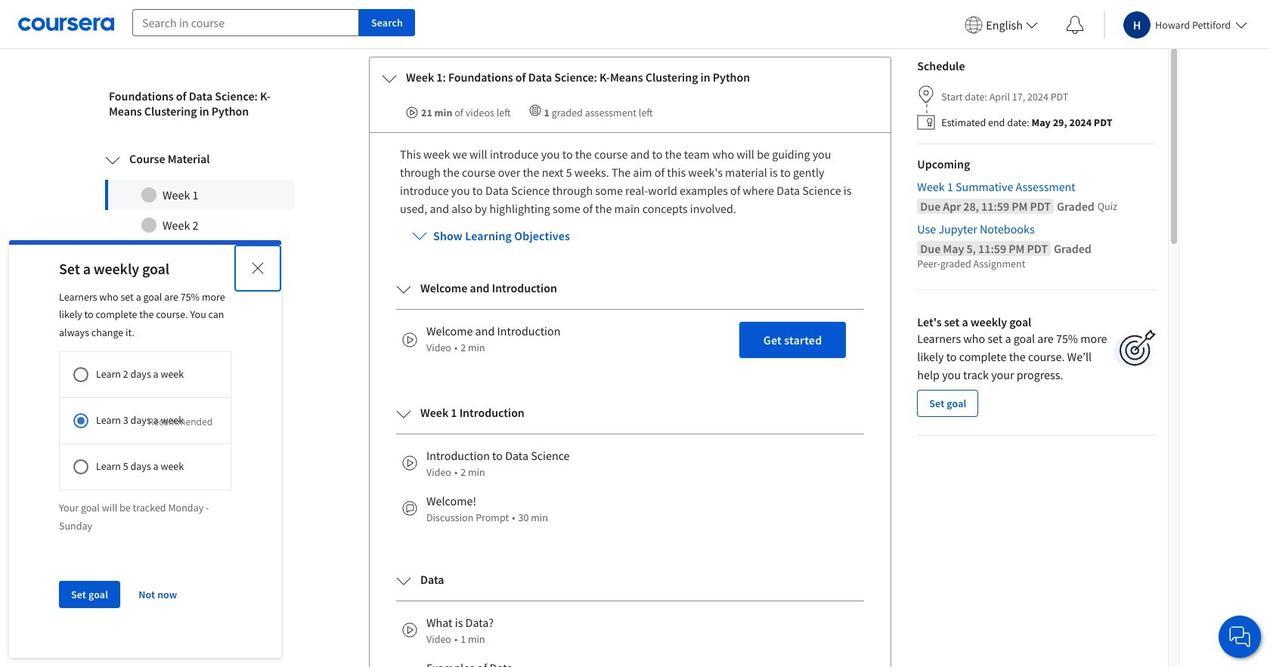 Task type: describe. For each thing, give the bounding box(es) containing it.
help center image
[[1231, 629, 1250, 647]]

coursera image
[[18, 12, 114, 36]]

Search in course text field
[[132, 9, 359, 36]]



Task type: vqa. For each thing, say whether or not it's contained in the screenshot.
Search In Course text box
yes



Task type: locate. For each thing, give the bounding box(es) containing it.
option group
[[59, 352, 231, 491]]

dialog
[[9, 240, 281, 659]]



